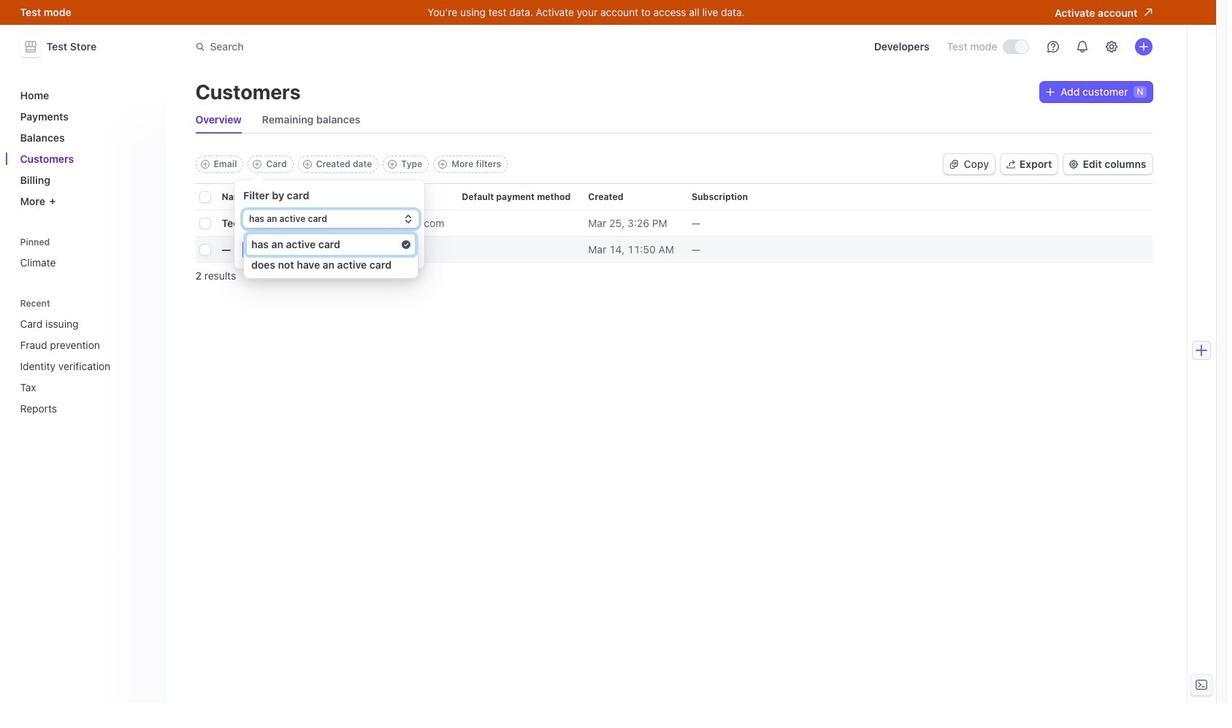Task type: vqa. For each thing, say whether or not it's contained in the screenshot.
the Settings icon
yes



Task type: locate. For each thing, give the bounding box(es) containing it.
1 vertical spatial select item checkbox
[[200, 245, 210, 255]]

clear history image
[[143, 299, 152, 308]]

option
[[247, 235, 415, 255], [247, 255, 415, 275]]

None search field
[[187, 33, 599, 60]]

svg image
[[950, 160, 958, 169]]

1 recent element from the top
[[14, 293, 157, 421]]

list box
[[244, 232, 418, 278]]

notifications image
[[1077, 41, 1088, 53]]

settings image
[[1106, 41, 1118, 53]]

add type image
[[388, 160, 397, 169]]

2 option from the top
[[247, 255, 415, 275]]

0 vertical spatial select item checkbox
[[200, 219, 210, 229]]

pinned element
[[14, 232, 157, 275]]

recent element
[[14, 293, 157, 421], [14, 312, 157, 421]]

core navigation links element
[[14, 83, 157, 213]]

Test mode checkbox
[[1004, 40, 1028, 53]]

tab list
[[195, 107, 1153, 134]]

2 select item checkbox from the top
[[200, 245, 210, 255]]

Select item checkbox
[[200, 219, 210, 229], [200, 245, 210, 255]]

add card image
[[253, 160, 262, 169]]

toolbar
[[195, 156, 508, 173]]



Task type: describe. For each thing, give the bounding box(es) containing it.
add more filters image
[[439, 160, 447, 169]]

Select All checkbox
[[200, 192, 210, 202]]

svg image
[[1046, 88, 1055, 97]]

edit pins image
[[143, 238, 152, 247]]

add email image
[[201, 160, 209, 169]]

2 recent element from the top
[[14, 312, 157, 421]]

1 select item checkbox from the top
[[200, 219, 210, 229]]

add created date image
[[303, 160, 312, 169]]

help image
[[1047, 41, 1059, 53]]

1 option from the top
[[247, 235, 415, 255]]

Search text field
[[187, 33, 599, 60]]



